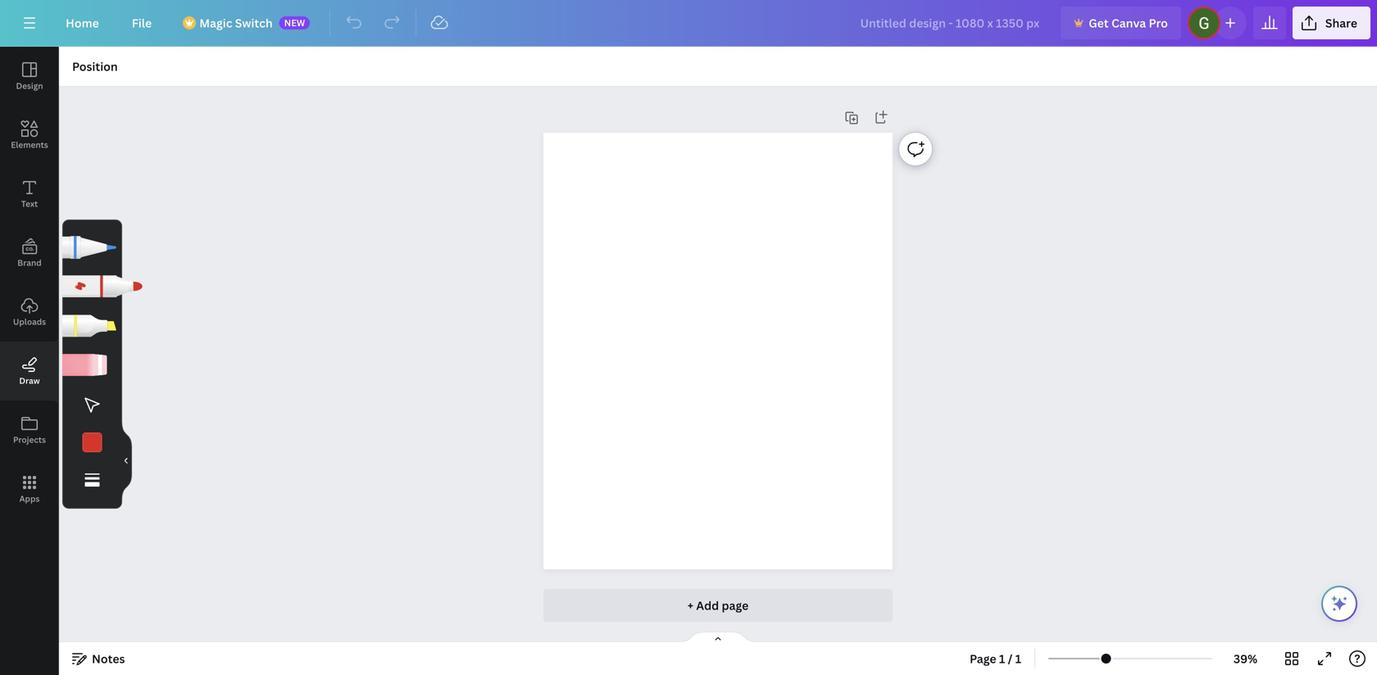 Task type: locate. For each thing, give the bounding box(es) containing it.
elements button
[[0, 106, 59, 165]]

side panel tab list
[[0, 47, 59, 519]]

get
[[1089, 15, 1109, 31]]

1
[[1000, 652, 1006, 667], [1016, 652, 1022, 667]]

page 1 / 1
[[970, 652, 1022, 667]]

apps
[[19, 494, 40, 505]]

add
[[697, 598, 719, 614]]

get canva pro
[[1089, 15, 1169, 31]]

draw button
[[0, 342, 59, 401]]

home
[[66, 15, 99, 31]]

elements
[[11, 139, 48, 150]]

page
[[722, 598, 749, 614]]

0 horizontal spatial 1
[[1000, 652, 1006, 667]]

2 1 from the left
[[1016, 652, 1022, 667]]

/
[[1008, 652, 1013, 667]]

switch
[[235, 15, 273, 31]]

magic
[[199, 15, 232, 31]]

design button
[[0, 47, 59, 106]]

main menu bar
[[0, 0, 1378, 47]]

apps button
[[0, 460, 59, 519]]

1 left /
[[1000, 652, 1006, 667]]

#e7191f image
[[82, 433, 102, 453], [82, 433, 102, 453]]

new
[[284, 16, 305, 29]]

+ add page button
[[544, 590, 893, 622]]

canva
[[1112, 15, 1147, 31]]

+ add page
[[688, 598, 749, 614]]

1 horizontal spatial 1
[[1016, 652, 1022, 667]]

pro
[[1149, 15, 1169, 31]]

share
[[1326, 15, 1358, 31]]

1 right /
[[1016, 652, 1022, 667]]

home link
[[52, 7, 112, 39]]



Task type: vqa. For each thing, say whether or not it's contained in the screenshot.
"An image with a cursor next to a text box containing the prompt "A cat going scuba diving" to generate an image. The generated image of a cat doing scuba diving is behind the text box."
no



Task type: describe. For each thing, give the bounding box(es) containing it.
position button
[[66, 53, 124, 80]]

text button
[[0, 165, 59, 224]]

1 1 from the left
[[1000, 652, 1006, 667]]

Design title text field
[[848, 7, 1055, 39]]

+
[[688, 598, 694, 614]]

brand button
[[0, 224, 59, 283]]

uploads button
[[0, 283, 59, 342]]

projects
[[13, 435, 46, 446]]

share button
[[1293, 7, 1371, 39]]

show pages image
[[679, 631, 758, 645]]

design
[[16, 80, 43, 91]]

notes
[[92, 652, 125, 667]]

draw
[[19, 376, 40, 387]]

hide image
[[121, 422, 132, 501]]

magic switch
[[199, 15, 273, 31]]

text
[[21, 198, 38, 210]]

position
[[72, 59, 118, 74]]

file button
[[119, 7, 165, 39]]

notes button
[[66, 646, 132, 672]]

get canva pro button
[[1061, 7, 1182, 39]]

39%
[[1234, 652, 1258, 667]]

file
[[132, 15, 152, 31]]

projects button
[[0, 401, 59, 460]]

uploads
[[13, 317, 46, 328]]

canva assistant image
[[1330, 595, 1350, 614]]

brand
[[17, 258, 42, 269]]

page
[[970, 652, 997, 667]]

39% button
[[1220, 646, 1273, 672]]



